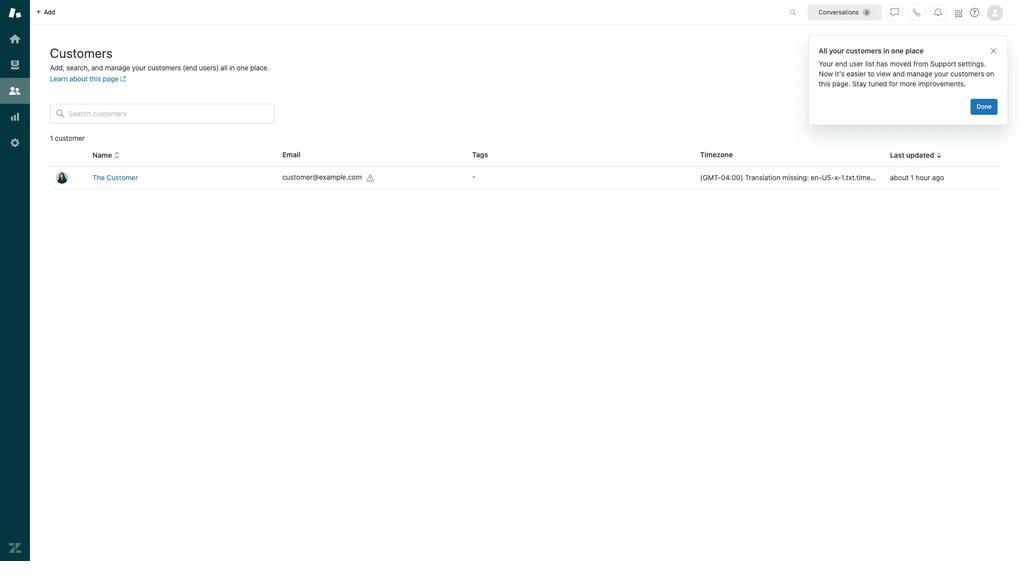 Task type: vqa. For each thing, say whether or not it's contained in the screenshot.
Channels
no



Task type: locate. For each thing, give the bounding box(es) containing it.
last
[[890, 151, 905, 159]]

manage
[[105, 63, 130, 72], [907, 69, 933, 78]]

ago
[[932, 173, 944, 182]]

1 right admin image
[[50, 134, 53, 142]]

1 left hour
[[911, 173, 914, 182]]

1 customer
[[50, 134, 85, 142]]

and up learn about this page link
[[91, 63, 103, 72]]

and down moved
[[893, 69, 905, 78]]

add,
[[50, 63, 65, 72]]

page
[[103, 74, 119, 83]]

this down now
[[819, 79, 831, 88]]

the
[[92, 173, 105, 182]]

in inside customers add, search, and manage your customers (end users) all in one place.
[[229, 63, 235, 72]]

1 horizontal spatial customer
[[965, 52, 995, 61]]

on
[[986, 69, 994, 78]]

stay
[[852, 79, 867, 88]]

Search customers field
[[68, 109, 268, 118]]

for
[[889, 79, 898, 88]]

has
[[877, 59, 888, 68]]

page.
[[833, 79, 851, 88]]

(end
[[183, 63, 197, 72]]

in
[[884, 46, 890, 55], [229, 63, 235, 72]]

1 vertical spatial about
[[890, 173, 909, 182]]

translation
[[745, 173, 781, 182]]

name button
[[92, 151, 120, 160]]

learn about this page
[[50, 74, 119, 83]]

the customer link
[[92, 173, 138, 182]]

and
[[91, 63, 103, 72], [893, 69, 905, 78]]

0 vertical spatial customer
[[965, 52, 995, 61]]

one up moved
[[891, 46, 904, 55]]

one
[[891, 46, 904, 55], [237, 63, 248, 72]]

your
[[829, 46, 844, 55], [132, 63, 146, 72], [934, 69, 949, 78]]

one left place.
[[237, 63, 248, 72]]

0 vertical spatial in
[[884, 46, 890, 55]]

x-
[[835, 173, 841, 182]]

all your customers in one place dialog
[[808, 35, 1008, 125]]

and inside customers add, search, and manage your customers (end users) all in one place.
[[91, 63, 103, 72]]

1 vertical spatial in
[[229, 63, 235, 72]]

customer inside button
[[965, 52, 995, 61]]

manage down from
[[907, 69, 933, 78]]

1 vertical spatial customer
[[55, 134, 85, 142]]

1 horizontal spatial and
[[893, 69, 905, 78]]

user
[[849, 59, 864, 68]]

0 horizontal spatial your
[[132, 63, 146, 72]]

1 horizontal spatial 1
[[911, 173, 914, 182]]

0 horizontal spatial one
[[237, 63, 248, 72]]

from
[[913, 59, 929, 68]]

done button
[[971, 99, 998, 115]]

about down last
[[890, 173, 909, 182]]

04:00)
[[721, 173, 743, 182]]

it's
[[835, 69, 845, 78]]

customers
[[50, 45, 113, 60]]

1 horizontal spatial this
[[819, 79, 831, 88]]

customers left (end
[[148, 63, 181, 72]]

customer for 1 customer
[[55, 134, 85, 142]]

this
[[89, 74, 101, 83], [819, 79, 831, 88]]

tuned
[[869, 79, 887, 88]]

in inside all your customers in one place your end user list has moved from support settings. now it's easier to view and manage your customers on this page. stay tuned for more improvements.
[[884, 46, 890, 55]]

2 horizontal spatial customers
[[951, 69, 985, 78]]

customer
[[107, 173, 138, 182]]

main element
[[0, 0, 30, 562]]

1 vertical spatial 1
[[911, 173, 914, 182]]

(gmt-
[[700, 173, 721, 182]]

list
[[865, 59, 875, 68]]

1 vertical spatial one
[[237, 63, 248, 72]]

close image
[[990, 47, 998, 55]]

unverified email image
[[367, 174, 375, 182]]

name
[[92, 151, 112, 159]]

learn
[[50, 74, 68, 83]]

0 vertical spatial 1
[[50, 134, 53, 142]]

customers up 'list'
[[846, 46, 882, 55]]

manage up (opens in a new tab) icon
[[105, 63, 130, 72]]

1 horizontal spatial one
[[891, 46, 904, 55]]

0 horizontal spatial 1
[[50, 134, 53, 142]]

1
[[50, 134, 53, 142], [911, 173, 914, 182]]

get started image
[[8, 32, 21, 45]]

settings.
[[958, 59, 986, 68]]

0 horizontal spatial and
[[91, 63, 103, 72]]

1 horizontal spatial manage
[[907, 69, 933, 78]]

0 horizontal spatial customers
[[148, 63, 181, 72]]

support
[[930, 59, 956, 68]]

learn about this page link
[[50, 74, 126, 83]]

1 horizontal spatial in
[[884, 46, 890, 55]]

all your customers in one place your end user list has moved from support settings. now it's easier to view and manage your customers on this page. stay tuned for more improvements.
[[819, 46, 994, 88]]

one inside all your customers in one place your end user list has moved from support settings. now it's easier to view and manage your customers on this page. stay tuned for more improvements.
[[891, 46, 904, 55]]

get help image
[[970, 8, 979, 17]]

customer
[[965, 52, 995, 61], [55, 134, 85, 142]]

customers down the settings.
[[951, 69, 985, 78]]

hour
[[916, 173, 930, 182]]

0 horizontal spatial in
[[229, 63, 235, 72]]

1.txt.timezone.america_new_york
[[841, 173, 948, 182]]

0 horizontal spatial customer
[[55, 134, 85, 142]]

0 vertical spatial about
[[69, 74, 88, 83]]

now
[[819, 69, 833, 78]]

about
[[69, 74, 88, 83], [890, 173, 909, 182]]

your
[[819, 59, 833, 68]]

reporting image
[[8, 110, 21, 123]]

us-
[[822, 173, 835, 182]]

in up has
[[884, 46, 890, 55]]

customers
[[846, 46, 882, 55], [148, 63, 181, 72], [951, 69, 985, 78]]

manage inside customers add, search, and manage your customers (end users) all in one place.
[[105, 63, 130, 72]]

customers inside customers add, search, and manage your customers (end users) all in one place.
[[148, 63, 181, 72]]

in right all
[[229, 63, 235, 72]]

0 vertical spatial one
[[891, 46, 904, 55]]

0 horizontal spatial manage
[[105, 63, 130, 72]]

about down search, on the top left of the page
[[69, 74, 88, 83]]

this left "page" in the top of the page
[[89, 74, 101, 83]]



Task type: describe. For each thing, give the bounding box(es) containing it.
zendesk image
[[8, 542, 21, 555]]

about 1 hour ago
[[890, 173, 944, 182]]

to
[[868, 69, 875, 78]]

moved
[[890, 59, 912, 68]]

0 horizontal spatial this
[[89, 74, 101, 83]]

place.
[[250, 63, 269, 72]]

search,
[[66, 63, 89, 72]]

zendesk support image
[[8, 6, 21, 19]]

one inside customers add, search, and manage your customers (end users) all in one place.
[[237, 63, 248, 72]]

conversations button
[[808, 4, 882, 20]]

customer for add customer
[[965, 52, 995, 61]]

(gmt-04:00) translation missing: en-us-x-1.txt.timezone.america_new_york
[[700, 173, 948, 182]]

zendesk products image
[[955, 10, 962, 17]]

done
[[977, 103, 992, 110]]

all
[[221, 63, 228, 72]]

(opens in a new tab) image
[[119, 76, 126, 82]]

add customer button
[[942, 47, 1003, 67]]

customers image
[[8, 84, 21, 97]]

the customer
[[92, 173, 138, 182]]

last updated button
[[890, 151, 942, 160]]

add
[[950, 52, 963, 61]]

1 horizontal spatial your
[[829, 46, 844, 55]]

your inside customers add, search, and manage your customers (end users) all in one place.
[[132, 63, 146, 72]]

view
[[876, 69, 891, 78]]

admin image
[[8, 136, 21, 149]]

easier
[[847, 69, 866, 78]]

customers add, search, and manage your customers (end users) all in one place.
[[50, 45, 269, 72]]

add customer
[[950, 52, 995, 61]]

updated
[[906, 151, 934, 159]]

missing:
[[782, 173, 809, 182]]

en-
[[811, 173, 822, 182]]

and inside all your customers in one place your end user list has moved from support settings. now it's easier to view and manage your customers on this page. stay tuned for more improvements.
[[893, 69, 905, 78]]

all
[[819, 46, 828, 55]]

users)
[[199, 63, 219, 72]]

customer@example.com
[[282, 173, 362, 182]]

0 horizontal spatial about
[[69, 74, 88, 83]]

improvements.
[[918, 79, 966, 88]]

conversations
[[819, 8, 859, 16]]

end
[[835, 59, 848, 68]]

manage inside all your customers in one place your end user list has moved from support settings. now it's easier to view and manage your customers on this page. stay tuned for more improvements.
[[907, 69, 933, 78]]

-
[[472, 172, 476, 181]]

2 horizontal spatial your
[[934, 69, 949, 78]]

1 horizontal spatial about
[[890, 173, 909, 182]]

more
[[900, 79, 916, 88]]

1 horizontal spatial customers
[[846, 46, 882, 55]]

place
[[906, 46, 924, 55]]

views image
[[8, 58, 21, 71]]

this inside all your customers in one place your end user list has moved from support settings. now it's easier to view and manage your customers on this page. stay tuned for more improvements.
[[819, 79, 831, 88]]

last updated
[[890, 151, 934, 159]]



